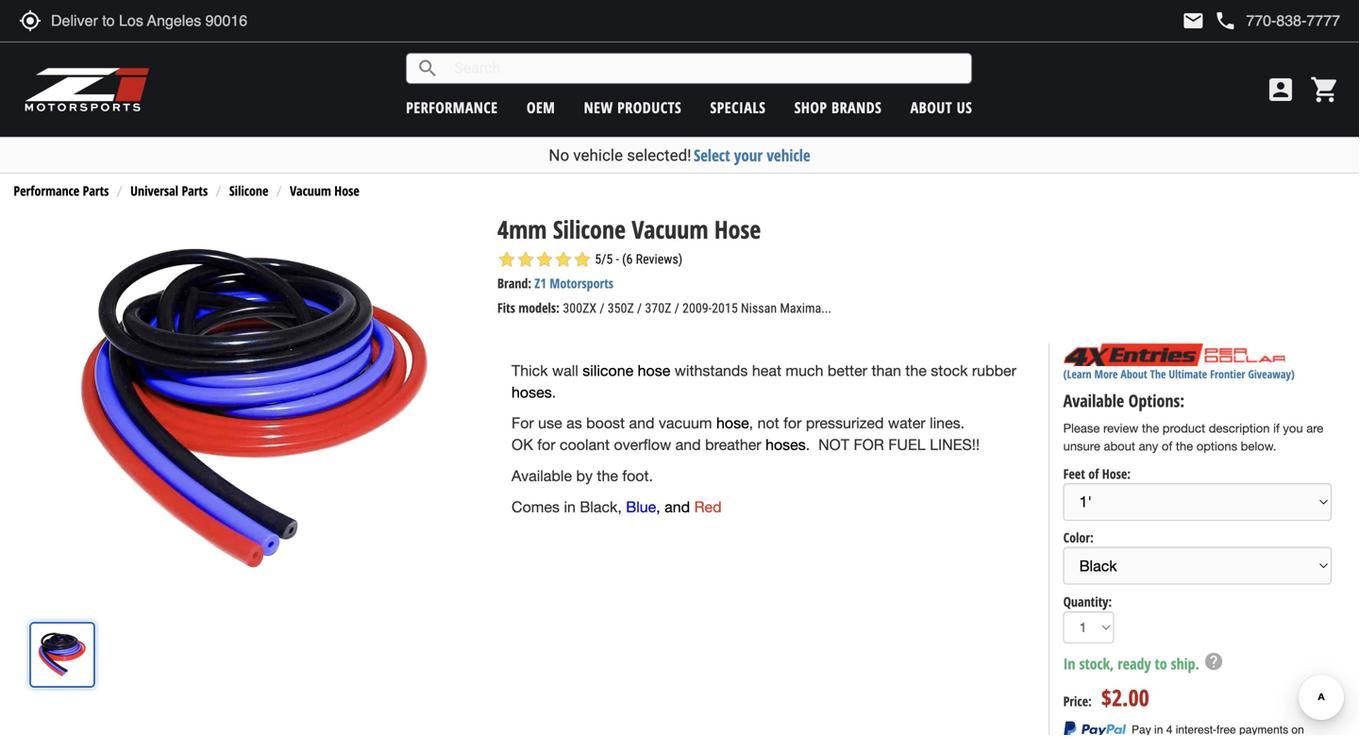 Task type: describe. For each thing, give the bounding box(es) containing it.
not
[[757, 415, 779, 432]]

shopping_cart link
[[1305, 75, 1340, 105]]

hose inside for use as boost and vacuum hose , not for pressurized water lines. ok for coolant overflow and breather hoses .  not for fuel lines!!
[[716, 415, 749, 432]]

breather
[[705, 436, 761, 454]]

in
[[1063, 654, 1076, 674]]

hose:
[[1102, 465, 1131, 483]]

oem
[[527, 97, 555, 118]]

universal parts
[[130, 181, 208, 199]]

more
[[1094, 366, 1118, 382]]

thick
[[512, 362, 548, 379]]

0 vertical spatial for
[[784, 415, 802, 432]]

vacuum hose
[[290, 181, 359, 199]]

370z
[[645, 300, 671, 316]]

shop brands
[[794, 97, 882, 118]]

brands
[[832, 97, 882, 118]]

fits
[[497, 298, 515, 316]]

350z
[[608, 300, 634, 316]]

parts for performance parts
[[83, 181, 109, 199]]

models:
[[519, 298, 560, 316]]

new
[[584, 97, 613, 118]]

mail phone
[[1182, 9, 1237, 32]]

the
[[1150, 366, 1166, 382]]

for
[[512, 415, 534, 432]]

silicone
[[583, 362, 634, 379]]

than
[[872, 362, 901, 379]]

performance parts link
[[14, 181, 109, 199]]

select
[[694, 144, 730, 166]]

motorsports
[[550, 274, 614, 292]]

specials
[[710, 97, 766, 118]]

4mm
[[497, 212, 547, 246]]

description
[[1209, 421, 1270, 436]]

4 star from the left
[[554, 250, 573, 269]]

as
[[566, 415, 582, 432]]

frontier
[[1210, 366, 1245, 382]]

options:
[[1129, 389, 1185, 412]]

new products
[[584, 97, 682, 118]]

use
[[538, 415, 562, 432]]

1 horizontal spatial vehicle
[[767, 144, 810, 166]]

silicone link
[[229, 181, 268, 199]]

performance parts
[[14, 181, 109, 199]]

ok
[[512, 436, 533, 454]]

300zx
[[563, 300, 597, 316]]

1 vertical spatial available
[[512, 467, 572, 485]]

lines!!
[[930, 436, 980, 454]]

2015
[[712, 300, 738, 316]]

1 / from the left
[[600, 300, 605, 316]]

1 star from the left
[[497, 250, 516, 269]]

account_box
[[1266, 75, 1296, 105]]

in
[[564, 498, 576, 516]]

about inside the (learn more about the ultimate frontier giveaway) available options: please review the product description if you are unsure about any of the options below.
[[1121, 366, 1147, 382]]

1 vertical spatial and
[[675, 436, 701, 454]]

universal parts link
[[130, 181, 208, 199]]

not
[[818, 436, 849, 454]]

mail
[[1182, 9, 1205, 32]]

.
[[552, 384, 556, 401]]

the down product
[[1176, 439, 1193, 453]]

about us link
[[910, 97, 972, 118]]

hose inside 4mm silicone vacuum hose star star star star star 5/5 - (6 reviews) brand: z1 motorsports fits models: 300zx / 350z / 370z / 2009-2015 nissan maxima...
[[714, 212, 761, 246]]

shopping_cart
[[1310, 75, 1340, 105]]

for use as boost and vacuum hose , not for pressurized water lines. ok for coolant overflow and breather hoses .  not for fuel lines!!
[[512, 415, 980, 454]]

0 horizontal spatial about
[[910, 97, 952, 118]]

for
[[854, 436, 884, 454]]

pressurized
[[806, 415, 884, 432]]

quantity:
[[1063, 593, 1112, 611]]

review
[[1103, 421, 1139, 436]]

selected!
[[627, 146, 691, 165]]

about
[[1104, 439, 1135, 453]]

are
[[1306, 421, 1324, 436]]

oem link
[[527, 97, 555, 118]]

stock,
[[1079, 654, 1114, 674]]

0 horizontal spatial of
[[1088, 465, 1099, 483]]

3 / from the left
[[675, 300, 679, 316]]

comes in black, blue, and red
[[512, 498, 722, 516]]

much
[[786, 362, 823, 379]]

please
[[1063, 421, 1100, 436]]

2 / from the left
[[637, 300, 642, 316]]

1 vertical spatial for
[[537, 436, 556, 454]]

2 star from the left
[[516, 250, 535, 269]]

price: $2.00
[[1063, 682, 1149, 713]]

phone
[[1214, 9, 1237, 32]]

shop
[[794, 97, 827, 118]]

5 star from the left
[[573, 250, 592, 269]]

overflow
[[614, 436, 671, 454]]

brand:
[[497, 274, 532, 292]]

0 vertical spatial silicone
[[229, 181, 268, 199]]

available inside the (learn more about the ultimate frontier giveaway) available options: please review the product description if you are unsure about any of the options below.
[[1063, 389, 1124, 412]]

heat
[[752, 362, 781, 379]]

vacuum inside 4mm silicone vacuum hose star star star star star 5/5 - (6 reviews) brand: z1 motorsports fits models: 300zx / 350z / 370z / 2009-2015 nissan maxima...
[[632, 212, 708, 246]]

hoses inside 'thick wall silicone hose withstands heat much better than the stock rubber hoses .'
[[512, 384, 552, 401]]



Task type: locate. For each thing, give the bounding box(es) containing it.
vehicle right your
[[767, 144, 810, 166]]

(learn more about the ultimate frontier giveaway) link
[[1063, 366, 1295, 382]]

withstands
[[675, 362, 748, 379]]

fuel
[[888, 436, 926, 454]]

vacuum right the silicone link
[[290, 181, 331, 199]]

red
[[694, 498, 722, 516]]

the up "any"
[[1142, 421, 1159, 436]]

the right by
[[597, 467, 618, 485]]

nissan
[[741, 300, 777, 316]]

product
[[1163, 421, 1205, 436]]

feet of hose:
[[1063, 465, 1131, 483]]

1 vertical spatial hose
[[716, 415, 749, 432]]

performance
[[14, 181, 79, 199]]

available by the foot.
[[512, 467, 653, 485]]

water
[[888, 415, 926, 432]]

0 vertical spatial about
[[910, 97, 952, 118]]

and
[[629, 415, 655, 432], [675, 436, 701, 454], [665, 498, 690, 516]]

below.
[[1241, 439, 1277, 453]]

vacuum
[[659, 415, 712, 432]]

about
[[910, 97, 952, 118], [1121, 366, 1147, 382]]

4mm silicone vacuum hose star star star star star 5/5 - (6 reviews) brand: z1 motorsports fits models: 300zx / 350z / 370z / 2009-2015 nissan maxima...
[[497, 212, 832, 316]]

better
[[828, 362, 867, 379]]

(learn
[[1063, 366, 1092, 382]]

1 horizontal spatial available
[[1063, 389, 1124, 412]]

1 vertical spatial hoses
[[766, 436, 806, 454]]

1 horizontal spatial vacuum
[[632, 212, 708, 246]]

parts right the performance
[[83, 181, 109, 199]]

1 horizontal spatial of
[[1162, 439, 1172, 453]]

vehicle
[[767, 144, 810, 166], [573, 146, 623, 165]]

hoses down not
[[766, 436, 806, 454]]

of right "any"
[[1162, 439, 1172, 453]]

0 horizontal spatial hose
[[334, 181, 359, 199]]

options
[[1197, 439, 1237, 453]]

maxima...
[[780, 300, 832, 316]]

no vehicle selected! select your vehicle
[[549, 144, 810, 166]]

products
[[617, 97, 682, 118]]

0 horizontal spatial vehicle
[[573, 146, 623, 165]]

,
[[749, 415, 753, 432]]

select your vehicle link
[[694, 144, 810, 166]]

about left the
[[1121, 366, 1147, 382]]

shop brands link
[[794, 97, 882, 118]]

0 vertical spatial of
[[1162, 439, 1172, 453]]

0 vertical spatial available
[[1063, 389, 1124, 412]]

the inside 'thick wall silicone hose withstands heat much better than the stock rubber hoses .'
[[905, 362, 927, 379]]

and for vacuum
[[629, 415, 655, 432]]

price:
[[1063, 692, 1092, 710]]

silicone up 5/5 -
[[553, 212, 626, 246]]

hose
[[334, 181, 359, 199], [714, 212, 761, 246]]

hose right silicone
[[638, 362, 670, 379]]

available up comes
[[512, 467, 572, 485]]

thick wall silicone hose withstands heat much better than the stock rubber hoses .
[[512, 362, 1017, 401]]

if
[[1273, 421, 1280, 436]]

z1 motorsports logo image
[[24, 66, 151, 113]]

foot.
[[622, 467, 653, 485]]

2 parts from the left
[[182, 181, 208, 199]]

in stock, ready to ship. help
[[1063, 651, 1224, 674]]

about left us
[[910, 97, 952, 118]]

0 vertical spatial hose
[[638, 362, 670, 379]]

phone link
[[1214, 9, 1340, 32]]

rubber
[[972, 362, 1017, 379]]

my_location
[[19, 9, 42, 32]]

silicone inside 4mm silicone vacuum hose star star star star star 5/5 - (6 reviews) brand: z1 motorsports fits models: 300zx / 350z / 370z / 2009-2015 nissan maxima...
[[553, 212, 626, 246]]

0 vertical spatial hoses
[[512, 384, 552, 401]]

1 horizontal spatial /
[[637, 300, 642, 316]]

hoses inside for use as boost and vacuum hose , not for pressurized water lines. ok for coolant overflow and breather hoses .  not for fuel lines!!
[[766, 436, 806, 454]]

for down use
[[537, 436, 556, 454]]

by
[[576, 467, 593, 485]]

universal
[[130, 181, 178, 199]]

ready
[[1118, 654, 1151, 674]]

available down "more"
[[1063, 389, 1124, 412]]

0 horizontal spatial hoses
[[512, 384, 552, 401]]

the right than
[[905, 362, 927, 379]]

mail link
[[1182, 9, 1205, 32]]

vehicle right no
[[573, 146, 623, 165]]

/ left the 350z
[[600, 300, 605, 316]]

performance
[[406, 97, 498, 118]]

1 horizontal spatial hose
[[714, 212, 761, 246]]

hose inside 'thick wall silicone hose withstands heat much better than the stock rubber hoses .'
[[638, 362, 670, 379]]

1 horizontal spatial for
[[784, 415, 802, 432]]

0 horizontal spatial silicone
[[229, 181, 268, 199]]

1 horizontal spatial hose
[[716, 415, 749, 432]]

of right 'feet'
[[1088, 465, 1099, 483]]

0 vertical spatial hose
[[334, 181, 359, 199]]

vacuum down "no vehicle selected! select your vehicle"
[[632, 212, 708, 246]]

star
[[497, 250, 516, 269], [516, 250, 535, 269], [535, 250, 554, 269], [554, 250, 573, 269], [573, 250, 592, 269]]

us
[[957, 97, 972, 118]]

feet
[[1063, 465, 1085, 483]]

parts right 'universal'
[[182, 181, 208, 199]]

silicone left vacuum hose
[[229, 181, 268, 199]]

of inside the (learn more about the ultimate frontier giveaway) available options: please review the product description if you are unsure about any of the options below.
[[1162, 439, 1172, 453]]

3 star from the left
[[535, 250, 554, 269]]

0 horizontal spatial /
[[600, 300, 605, 316]]

new products link
[[584, 97, 682, 118]]

and down the vacuum
[[675, 436, 701, 454]]

vacuum hose link
[[290, 181, 359, 199]]

0 vertical spatial and
[[629, 415, 655, 432]]

Search search field
[[439, 54, 971, 83]]

/ right the 350z
[[637, 300, 642, 316]]

wall
[[552, 362, 578, 379]]

0 horizontal spatial hose
[[638, 362, 670, 379]]

of
[[1162, 439, 1172, 453], [1088, 465, 1099, 483]]

/
[[600, 300, 605, 316], [637, 300, 642, 316], [675, 300, 679, 316]]

hoses down thick
[[512, 384, 552, 401]]

1 parts from the left
[[83, 181, 109, 199]]

to
[[1155, 654, 1167, 674]]

lines.
[[930, 415, 965, 432]]

comes
[[512, 498, 560, 516]]

hoses
[[512, 384, 552, 401], [766, 436, 806, 454]]

$2.00
[[1101, 682, 1149, 713]]

vehicle inside "no vehicle selected! select your vehicle"
[[573, 146, 623, 165]]

1 vertical spatial vacuum
[[632, 212, 708, 246]]

parts for universal parts
[[182, 181, 208, 199]]

0 horizontal spatial available
[[512, 467, 572, 485]]

any
[[1139, 439, 1158, 453]]

1 vertical spatial silicone
[[553, 212, 626, 246]]

stock
[[931, 362, 968, 379]]

color:
[[1063, 529, 1094, 547]]

0 horizontal spatial parts
[[83, 181, 109, 199]]

0 horizontal spatial vacuum
[[290, 181, 331, 199]]

coolant
[[560, 436, 610, 454]]

giveaway)
[[1248, 366, 1295, 382]]

1 horizontal spatial hoses
[[766, 436, 806, 454]]

0 vertical spatial vacuum
[[290, 181, 331, 199]]

for right not
[[784, 415, 802, 432]]

silicone
[[229, 181, 268, 199], [553, 212, 626, 246]]

/ right "370z"
[[675, 300, 679, 316]]

2 vertical spatial and
[[665, 498, 690, 516]]

ultimate
[[1169, 366, 1207, 382]]

2 horizontal spatial /
[[675, 300, 679, 316]]

1 horizontal spatial silicone
[[553, 212, 626, 246]]

2009-
[[682, 300, 712, 316]]

and up overflow
[[629, 415, 655, 432]]

(learn more about the ultimate frontier giveaway) available options: please review the product description if you are unsure about any of the options below.
[[1063, 366, 1324, 453]]

no
[[549, 146, 569, 165]]

1 horizontal spatial parts
[[182, 181, 208, 199]]

z1
[[535, 274, 546, 292]]

and for red
[[665, 498, 690, 516]]

z1 motorsports link
[[535, 274, 614, 292]]

hose up "breather"
[[716, 415, 749, 432]]

1 vertical spatial about
[[1121, 366, 1147, 382]]

1 horizontal spatial about
[[1121, 366, 1147, 382]]

about us
[[910, 97, 972, 118]]

unsure
[[1063, 439, 1100, 453]]

black,
[[580, 498, 622, 516]]

parts
[[83, 181, 109, 199], [182, 181, 208, 199]]

1 vertical spatial of
[[1088, 465, 1099, 483]]

0 horizontal spatial for
[[537, 436, 556, 454]]

and left red
[[665, 498, 690, 516]]

available
[[1063, 389, 1124, 412], [512, 467, 572, 485]]

1 vertical spatial hose
[[714, 212, 761, 246]]



Task type: vqa. For each thing, say whether or not it's contained in the screenshot.
'hoses'
yes



